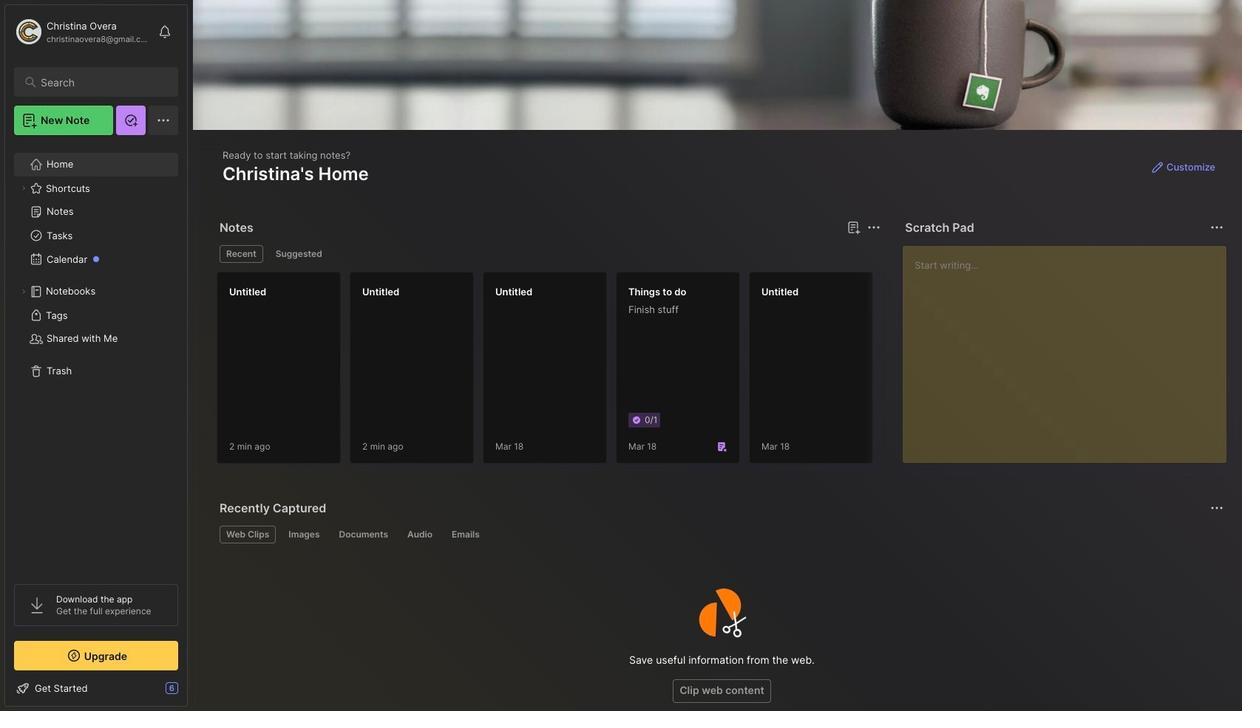 Task type: describe. For each thing, give the bounding box(es) containing it.
1 vertical spatial more actions image
[[1208, 500, 1226, 518]]

click to collapse image
[[187, 685, 198, 702]]

2 tab list from the top
[[220, 526, 1221, 544]]

main element
[[0, 0, 192, 712]]

Account field
[[14, 17, 151, 47]]

Start writing… text field
[[915, 246, 1226, 452]]

Help and Learning task checklist field
[[5, 677, 187, 701]]

expand notebooks image
[[19, 288, 28, 296]]

tree inside main element
[[5, 144, 187, 572]]



Task type: vqa. For each thing, say whether or not it's contained in the screenshot.
click to collapse image
yes



Task type: locate. For each thing, give the bounding box(es) containing it.
none search field inside main element
[[41, 73, 165, 91]]

tree
[[5, 144, 187, 572]]

None search field
[[41, 73, 165, 91]]

tab list
[[220, 245, 879, 263], [220, 526, 1221, 544]]

0 horizontal spatial more actions image
[[865, 219, 883, 237]]

0 vertical spatial more actions image
[[865, 219, 883, 237]]

More actions field
[[864, 217, 884, 238], [1207, 217, 1227, 238], [1207, 498, 1227, 519]]

1 horizontal spatial more actions image
[[1208, 500, 1226, 518]]

1 vertical spatial tab list
[[220, 526, 1221, 544]]

more actions image
[[865, 219, 883, 237], [1208, 500, 1226, 518]]

more actions image
[[1208, 219, 1226, 237]]

row group
[[217, 272, 1148, 473]]

tab
[[220, 245, 263, 263], [269, 245, 329, 263], [220, 526, 276, 544], [282, 526, 326, 544], [332, 526, 395, 544], [401, 526, 439, 544], [445, 526, 486, 544]]

1 tab list from the top
[[220, 245, 879, 263]]

Search text field
[[41, 75, 165, 89]]

0 vertical spatial tab list
[[220, 245, 879, 263]]



